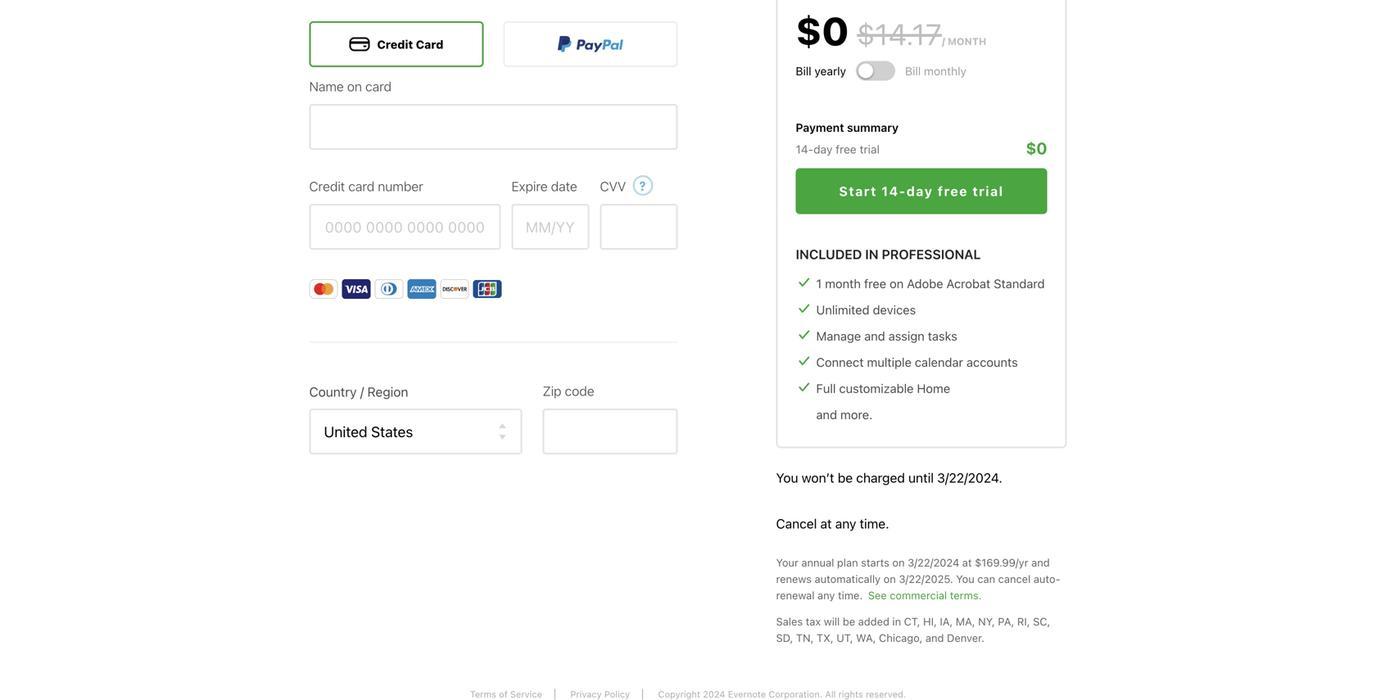Task type: locate. For each thing, give the bounding box(es) containing it.
Zip code text field
[[543, 409, 678, 455]]

tx,
[[817, 632, 834, 644]]

1 bill from the left
[[796, 64, 812, 78]]

2 horizontal spatial free
[[938, 184, 968, 199]]

and up auto-
[[1032, 557, 1050, 569]]

terms.
[[950, 590, 982, 602]]

ut,
[[837, 632, 853, 644]]

/ left month
[[942, 36, 945, 47]]

14- right start
[[882, 184, 907, 199]]

card
[[416, 37, 444, 51]]

included
[[796, 247, 862, 262]]

1 vertical spatial day
[[907, 184, 934, 199]]

payment
[[796, 121, 844, 134]]

1 vertical spatial card
[[348, 178, 375, 194]]

country
[[309, 384, 357, 400]]

copyright
[[658, 690, 700, 700]]

you inside your annual plan starts on 3/22/2024 at $169.99/yr and renews automatically on 3/22/2025. you can cancel auto- renewal any time.
[[956, 573, 975, 585]]

terms of service
[[470, 690, 542, 700]]

1 vertical spatial time.
[[838, 590, 863, 602]]

0 vertical spatial credit
[[377, 37, 413, 51]]

0 vertical spatial be
[[838, 470, 853, 486]]

1 vertical spatial be
[[843, 616, 855, 628]]

cancel
[[776, 516, 817, 532]]

1 horizontal spatial trial
[[973, 184, 1004, 199]]

corporation.
[[769, 690, 823, 700]]

free inside button
[[938, 184, 968, 199]]

0 vertical spatial free
[[836, 143, 857, 156]]

0 horizontal spatial free
[[836, 143, 857, 156]]

card left 'number'
[[348, 178, 375, 194]]

time. down "automatically"
[[838, 590, 863, 602]]

0 horizontal spatial bill
[[796, 64, 812, 78]]

0 vertical spatial time.
[[860, 516, 889, 532]]

1 vertical spatial at
[[963, 557, 972, 569]]

and
[[864, 329, 885, 343], [816, 408, 837, 422], [1032, 557, 1050, 569], [926, 632, 944, 644]]

accounts
[[967, 355, 1018, 369]]

charged
[[856, 470, 905, 486]]

1 vertical spatial credit
[[309, 178, 345, 194]]

1 horizontal spatial bill
[[905, 64, 921, 78]]

1 vertical spatial $0
[[1026, 138, 1047, 158]]

Credit card number text field
[[309, 204, 501, 250]]

0 vertical spatial in
[[865, 247, 879, 262]]

on
[[347, 79, 362, 94], [890, 276, 904, 291], [893, 557, 905, 569], [884, 573, 896, 585]]

renews
[[776, 573, 812, 585]]

$0 for $0
[[1026, 138, 1047, 158]]

be right 'won't'
[[838, 470, 853, 486]]

zip code
[[543, 383, 594, 399]]

question mark image
[[633, 171, 653, 200]]

2 bill from the left
[[905, 64, 921, 78]]

bill
[[796, 64, 812, 78], [905, 64, 921, 78]]

any up plan
[[835, 516, 856, 532]]

1 horizontal spatial 14-
[[882, 184, 907, 199]]

1 vertical spatial 14-
[[882, 184, 907, 199]]

you left 'won't'
[[776, 470, 798, 486]]

card
[[365, 79, 392, 94], [348, 178, 375, 194]]

1 horizontal spatial $0
[[1026, 138, 1047, 158]]

credit card number
[[309, 178, 423, 194]]

start
[[839, 184, 877, 199]]

0 horizontal spatial at
[[821, 516, 832, 532]]

free up unlimited devices
[[864, 276, 887, 291]]

0 vertical spatial /
[[942, 36, 945, 47]]

customizable
[[839, 381, 914, 396]]

service
[[510, 690, 542, 700]]

1 horizontal spatial /
[[942, 36, 945, 47]]

home
[[917, 381, 950, 396]]

you
[[776, 470, 798, 486], [956, 573, 975, 585]]

credit
[[377, 37, 413, 51], [309, 178, 345, 194]]

sales
[[776, 616, 803, 628]]

pa,
[[998, 616, 1015, 628]]

/ left region
[[360, 384, 364, 400]]

expire date
[[512, 178, 577, 194]]

in left ct,
[[893, 616, 901, 628]]

month
[[825, 276, 861, 291]]

summary
[[847, 121, 899, 134]]

wa,
[[856, 632, 876, 644]]

time. inside your annual plan starts on 3/22/2024 at $169.99/yr and renews automatically on 3/22/2025. you can cancel auto- renewal any time.
[[838, 590, 863, 602]]

japan credit bureau image
[[473, 279, 502, 299]]

time. up starts
[[860, 516, 889, 532]]

0 horizontal spatial 14-
[[796, 143, 814, 156]]

in
[[865, 247, 879, 262], [893, 616, 901, 628]]

country / region
[[309, 384, 408, 400]]

3/22/2025.
[[899, 573, 953, 585]]

CVV text field
[[600, 204, 678, 250]]

bill left yearly
[[796, 64, 812, 78]]

card down creditcard icon
[[365, 79, 392, 94]]

2 vertical spatial free
[[864, 276, 887, 291]]

day right start
[[907, 184, 934, 199]]

on up devices at right top
[[890, 276, 904, 291]]

0 horizontal spatial day
[[814, 143, 833, 156]]

0 horizontal spatial in
[[865, 247, 879, 262]]

1 horizontal spatial you
[[956, 573, 975, 585]]

14- down payment
[[796, 143, 814, 156]]

manage
[[816, 329, 861, 343]]

cvv
[[600, 178, 626, 194]]

1 horizontal spatial in
[[893, 616, 901, 628]]

terms of service link
[[458, 690, 555, 700]]

free up 'professional'
[[938, 184, 968, 199]]

your
[[776, 557, 799, 569]]

and inside 'sales tax will be added in ct, hi, ia, ma, ny, pa, ri, sc, sd, tn, tx, ut, wa, chicago, and denver.'
[[926, 632, 944, 644]]

at right cancel
[[821, 516, 832, 532]]

1 horizontal spatial day
[[907, 184, 934, 199]]

1 horizontal spatial free
[[864, 276, 887, 291]]

on up see
[[884, 573, 896, 585]]

chicago,
[[879, 632, 923, 644]]

starts
[[861, 557, 890, 569]]

free down 'payment summary'
[[836, 143, 857, 156]]

1 vertical spatial in
[[893, 616, 901, 628]]

at inside your annual plan starts on 3/22/2024 at $169.99/yr and renews automatically on 3/22/2025. you can cancel auto- renewal any time.
[[963, 557, 972, 569]]

any
[[835, 516, 856, 532], [818, 590, 835, 602]]

/
[[942, 36, 945, 47], [360, 384, 364, 400]]

1 horizontal spatial credit
[[377, 37, 413, 51]]

1 vertical spatial any
[[818, 590, 835, 602]]

full
[[816, 381, 836, 396]]

any up will
[[818, 590, 835, 602]]

0 horizontal spatial trial
[[860, 143, 880, 156]]

credit left card
[[377, 37, 413, 51]]

tasks
[[928, 329, 958, 343]]

$169.99/yr
[[975, 557, 1029, 569]]

0 vertical spatial card
[[365, 79, 392, 94]]

0 horizontal spatial /
[[360, 384, 364, 400]]

on right starts
[[893, 557, 905, 569]]

automatically
[[815, 573, 881, 585]]

14-
[[796, 143, 814, 156], [882, 184, 907, 199]]

1 horizontal spatial at
[[963, 557, 972, 569]]

you up "terms."
[[956, 573, 975, 585]]

0 vertical spatial $0
[[796, 7, 849, 54]]

of
[[499, 690, 508, 700]]

0 horizontal spatial $0
[[796, 7, 849, 54]]

paypal image
[[558, 36, 623, 52]]

code
[[565, 383, 594, 399]]

day inside button
[[907, 184, 934, 199]]

0 horizontal spatial credit
[[309, 178, 345, 194]]

at up "terms."
[[963, 557, 972, 569]]

and down the full at the bottom right of page
[[816, 408, 837, 422]]

1 vertical spatial you
[[956, 573, 975, 585]]

trial
[[860, 143, 880, 156], [973, 184, 1004, 199]]

monthly
[[924, 64, 967, 78]]

cancel at any time.
[[776, 516, 889, 532]]

be up 'ut,' at the right bottom
[[843, 616, 855, 628]]

be
[[838, 470, 853, 486], [843, 616, 855, 628]]

0 vertical spatial trial
[[860, 143, 880, 156]]

$0
[[796, 7, 849, 54], [1026, 138, 1047, 158]]

bill left monthly
[[905, 64, 921, 78]]

rights
[[839, 690, 863, 700]]

day down payment
[[814, 143, 833, 156]]

free
[[836, 143, 857, 156], [938, 184, 968, 199], [864, 276, 887, 291]]

and down hi, in the bottom right of the page
[[926, 632, 944, 644]]

0 vertical spatial day
[[814, 143, 833, 156]]

0 horizontal spatial you
[[776, 470, 798, 486]]

manage and assign tasks
[[816, 329, 958, 343]]

creditcard image
[[349, 37, 370, 51]]

1 vertical spatial trial
[[973, 184, 1004, 199]]

start 14-day free trial button
[[796, 168, 1047, 214]]

1 vertical spatial free
[[938, 184, 968, 199]]

american express image
[[408, 279, 436, 299]]

time.
[[860, 516, 889, 532], [838, 590, 863, 602]]

credit left 'number'
[[309, 178, 345, 194]]

bill monthly
[[905, 64, 967, 78]]

number
[[378, 178, 423, 194]]

14- inside button
[[882, 184, 907, 199]]

in right included
[[865, 247, 879, 262]]

/ inside $0 $14.17 / month
[[942, 36, 945, 47]]

won't
[[802, 470, 834, 486]]



Task type: describe. For each thing, give the bounding box(es) containing it.
1 vertical spatial /
[[360, 384, 364, 400]]

unlimited devices
[[816, 303, 916, 317]]

Name on card text field
[[309, 104, 678, 150]]

start 14-day free trial
[[839, 184, 1004, 199]]

see commercial terms.
[[868, 590, 982, 602]]

assign
[[889, 329, 925, 343]]

calendar
[[915, 355, 963, 369]]

0 vertical spatial any
[[835, 516, 856, 532]]

your annual plan starts on 3/22/2024 at $169.99/yr and renews automatically on 3/22/2025. you can cancel auto- renewal any time.
[[776, 557, 1061, 602]]

Expire date text field
[[512, 204, 589, 250]]

ri,
[[1017, 616, 1030, 628]]

payment summary
[[796, 121, 899, 134]]

more.
[[841, 408, 873, 422]]

sc,
[[1033, 616, 1051, 628]]

name
[[309, 79, 344, 94]]

3/22/2024.
[[937, 470, 1003, 486]]

standard
[[994, 276, 1045, 291]]

and inside your annual plan starts on 3/22/2024 at $169.99/yr and renews automatically on 3/22/2025. you can cancel auto- renewal any time.
[[1032, 557, 1050, 569]]

any inside your annual plan starts on 3/22/2024 at $169.99/yr and renews automatically on 3/22/2025. you can cancel auto- renewal any time.
[[818, 590, 835, 602]]

bill for bill yearly
[[796, 64, 812, 78]]

2024
[[703, 690, 725, 700]]

and down unlimited devices
[[864, 329, 885, 343]]

trial inside button
[[973, 184, 1004, 199]]

0 vertical spatial 14-
[[796, 143, 814, 156]]

auto-
[[1034, 573, 1061, 585]]

adobe
[[907, 276, 943, 291]]

tax
[[806, 616, 821, 628]]

connect
[[816, 355, 864, 369]]

terms
[[470, 690, 496, 700]]

privacy policy
[[570, 690, 630, 700]]

can
[[978, 573, 996, 585]]

credit for credit card
[[377, 37, 413, 51]]

sd,
[[776, 632, 793, 644]]

visa image
[[342, 279, 371, 299]]

hi,
[[923, 616, 937, 628]]

devices
[[873, 303, 916, 317]]

commercial
[[890, 590, 947, 602]]

0 vertical spatial you
[[776, 470, 798, 486]]

$0 $14.17 / month
[[796, 7, 987, 54]]

policy
[[604, 690, 630, 700]]

cancel
[[998, 573, 1031, 585]]

reserved.
[[866, 690, 906, 700]]

diner's club image
[[375, 279, 403, 299]]

privacy policy link
[[558, 690, 643, 700]]

free for on
[[864, 276, 887, 291]]

$14.17
[[857, 16, 942, 51]]

$0 for $0 $14.17 / month
[[796, 7, 849, 54]]

master card image
[[309, 279, 338, 299]]

in inside 'sales tax will be added in ct, hi, ia, ma, ny, pa, ri, sc, sd, tn, tx, ut, wa, chicago, and denver.'
[[893, 616, 901, 628]]

3/22/2024
[[908, 557, 960, 569]]

evernote
[[728, 690, 766, 700]]

be inside 'sales tax will be added in ct, hi, ia, ma, ny, pa, ri, sc, sd, tn, tx, ut, wa, chicago, and denver.'
[[843, 616, 855, 628]]

expire
[[512, 178, 548, 194]]

ny,
[[978, 616, 995, 628]]

will
[[824, 616, 840, 628]]

credit for credit card number
[[309, 178, 345, 194]]

full customizable home
[[816, 381, 950, 396]]

sales tax will be added in ct, hi, ia, ma, ny, pa, ri, sc, sd, tn, tx, ut, wa, chicago, and denver.
[[776, 616, 1051, 644]]

renewal
[[776, 590, 815, 602]]

all
[[825, 690, 836, 700]]

on right name
[[347, 79, 362, 94]]

see
[[868, 590, 887, 602]]

credit card
[[377, 37, 444, 51]]

included in professional
[[796, 247, 981, 262]]

discover image
[[440, 279, 469, 299]]

see commercial terms. link
[[868, 588, 982, 604]]

added
[[858, 616, 890, 628]]

1 month free on adobe acrobat standard
[[816, 276, 1045, 291]]

0 vertical spatial at
[[821, 516, 832, 532]]

date
[[551, 178, 577, 194]]

month
[[948, 36, 987, 47]]

bill for bill monthly
[[905, 64, 921, 78]]

ia,
[[940, 616, 953, 628]]

privacy
[[570, 690, 602, 700]]

14-day free trial
[[796, 143, 880, 156]]

professional
[[882, 247, 981, 262]]

unlimited
[[816, 303, 870, 317]]

annual
[[802, 557, 834, 569]]

until
[[909, 470, 934, 486]]

yearly
[[815, 64, 846, 78]]

multiple
[[867, 355, 912, 369]]

connect multiple calendar accounts
[[816, 355, 1018, 369]]

region
[[367, 384, 408, 400]]

and more.
[[816, 408, 873, 422]]

acrobat
[[947, 276, 991, 291]]

zip
[[543, 383, 562, 399]]

free for trial
[[836, 143, 857, 156]]

denver.
[[947, 632, 985, 644]]

bill yearly
[[796, 64, 846, 78]]

ma,
[[956, 616, 975, 628]]

tn,
[[796, 632, 814, 644]]

1
[[816, 276, 822, 291]]



Task type: vqa. For each thing, say whether or not it's contained in the screenshot.
See commercial terms.
yes



